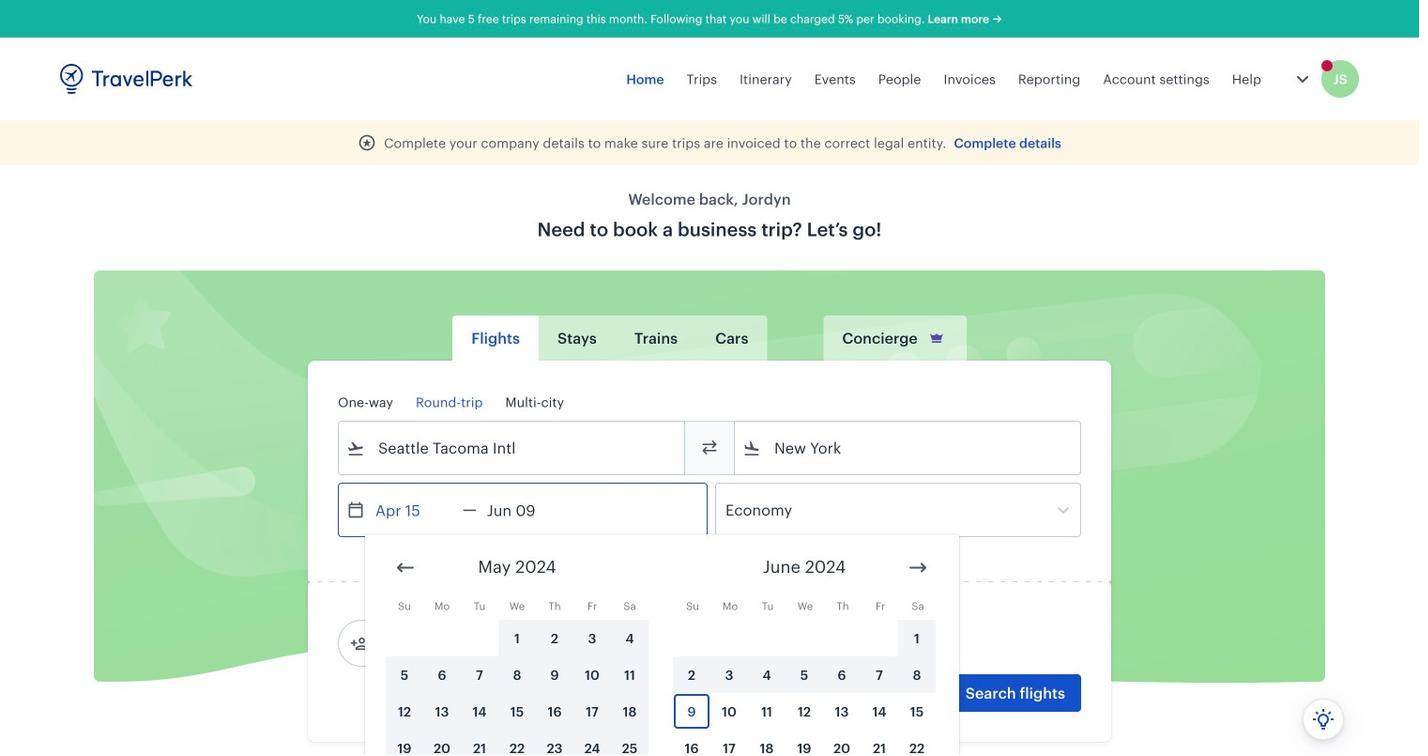 Task type: describe. For each thing, give the bounding box(es) containing it.
choose friday, june 21, 2024 as your check-in date. it's available. image
[[862, 731, 898, 755]]

From search field
[[365, 433, 660, 463]]

selected. friday, june 7, 2024 image
[[862, 657, 898, 692]]

choose saturday, june 15, 2024 as your check-in date. it's available. image
[[900, 694, 935, 729]]

selected. saturday, june 8, 2024 image
[[900, 657, 935, 692]]

To search field
[[762, 433, 1056, 463]]

Add first traveler search field
[[369, 628, 564, 658]]

choose friday, june 14, 2024 as your check-in date. it's available. image
[[862, 694, 898, 729]]

Depart text field
[[365, 484, 463, 536]]



Task type: locate. For each thing, give the bounding box(es) containing it.
move backward to switch to the previous month. image
[[394, 556, 417, 579]]

move forward to switch to the next month. image
[[907, 556, 930, 579]]

calendar application
[[365, 534, 1420, 755]]

choose saturday, june 22, 2024 as your check-in date. it's available. image
[[900, 731, 935, 755]]

Return text field
[[477, 484, 575, 536]]

selected. saturday, june 1, 2024 image
[[900, 621, 935, 655]]



Task type: vqa. For each thing, say whether or not it's contained in the screenshot.
the Add traveler search box
no



